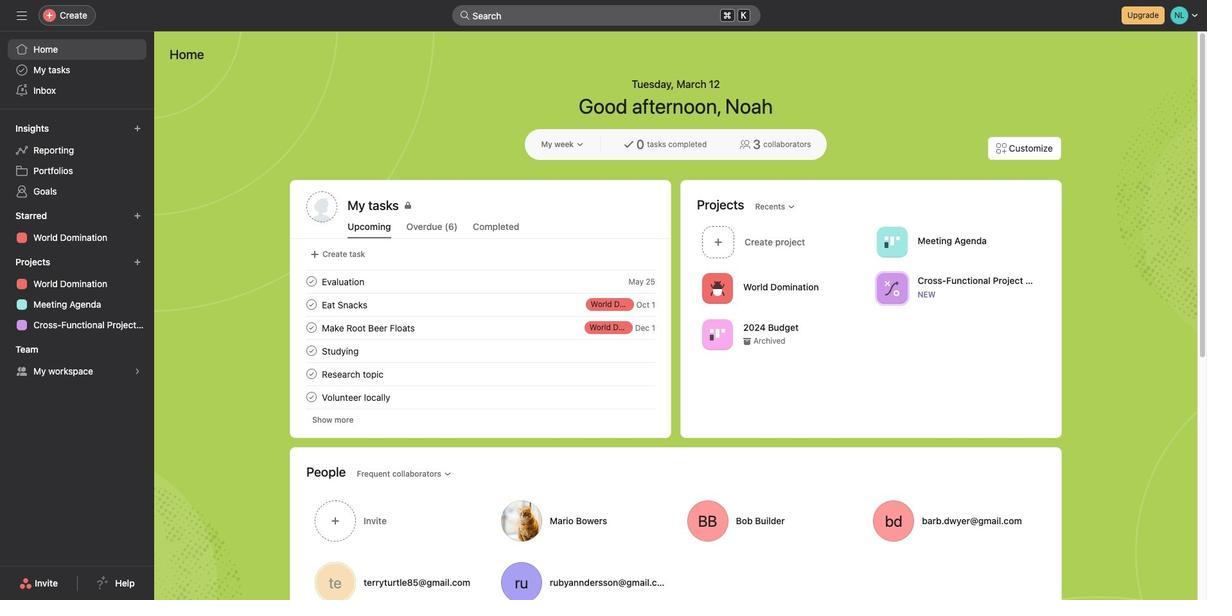 Task type: describe. For each thing, give the bounding box(es) containing it.
2 mark complete checkbox from the top
[[304, 320, 319, 335]]

mark complete image for 4th mark complete checkbox from the bottom
[[304, 274, 319, 289]]

add profile photo image
[[307, 191, 337, 222]]

global element
[[0, 31, 154, 109]]

mark complete image for 1st mark complete checkbox from the bottom
[[304, 389, 319, 405]]

new project or portfolio image
[[134, 258, 141, 266]]

2 mark complete checkbox from the top
[[304, 343, 319, 359]]

line_and_symbols image
[[884, 280, 900, 296]]

1 mark complete checkbox from the top
[[304, 274, 319, 289]]

teams element
[[0, 338, 154, 384]]

mark complete image for second mark complete checkbox from the bottom
[[304, 366, 319, 382]]

2 mark complete image from the top
[[304, 297, 319, 312]]



Task type: locate. For each thing, give the bounding box(es) containing it.
starred element
[[0, 204, 154, 251]]

add items to starred image
[[134, 212, 141, 220]]

4 mark complete checkbox from the top
[[304, 389, 319, 405]]

mark complete image
[[304, 274, 319, 289], [304, 297, 319, 312], [304, 320, 319, 335], [304, 366, 319, 382], [304, 389, 319, 405]]

hide sidebar image
[[17, 10, 27, 21]]

mark complete image
[[304, 343, 319, 359]]

new insights image
[[134, 125, 141, 132]]

1 mark complete image from the top
[[304, 274, 319, 289]]

3 mark complete checkbox from the top
[[304, 366, 319, 382]]

board image
[[884, 234, 900, 250]]

projects element
[[0, 251, 154, 338]]

Mark complete checkbox
[[304, 297, 319, 312], [304, 343, 319, 359]]

mark complete image for second mark complete checkbox from the top
[[304, 320, 319, 335]]

bug image
[[710, 280, 725, 296]]

4 mark complete image from the top
[[304, 366, 319, 382]]

1 mark complete checkbox from the top
[[304, 297, 319, 312]]

0 vertical spatial mark complete checkbox
[[304, 297, 319, 312]]

insights element
[[0, 117, 154, 204]]

5 mark complete image from the top
[[304, 389, 319, 405]]

Mark complete checkbox
[[304, 274, 319, 289], [304, 320, 319, 335], [304, 366, 319, 382], [304, 389, 319, 405]]

prominent image
[[460, 10, 470, 21]]

board image
[[710, 327, 725, 342]]

3 mark complete image from the top
[[304, 320, 319, 335]]

None field
[[452, 5, 760, 26]]

see details, my workspace image
[[134, 368, 141, 375]]

1 vertical spatial mark complete checkbox
[[304, 343, 319, 359]]

Search tasks, projects, and more text field
[[452, 5, 760, 26]]



Task type: vqa. For each thing, say whether or not it's contained in the screenshot.
the topmost Mark complete image
yes



